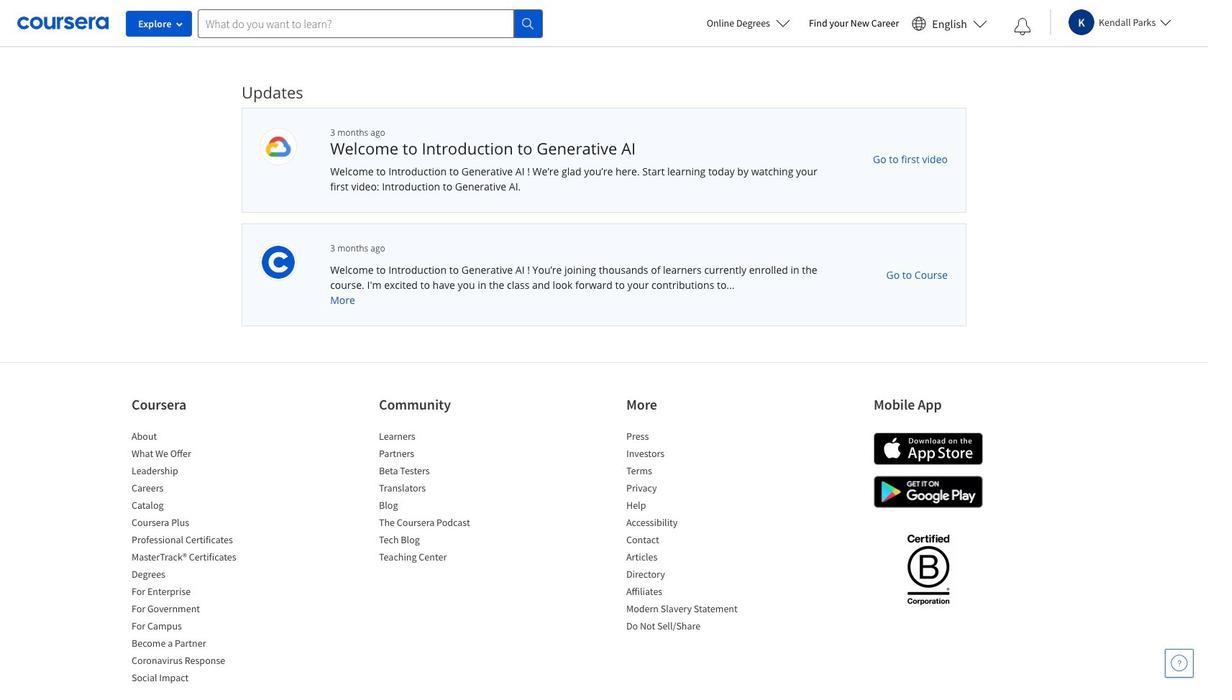 Task type: locate. For each thing, give the bounding box(es) containing it.
2 horizontal spatial list
[[626, 429, 749, 636]]

list
[[132, 429, 254, 688], [379, 429, 501, 567], [626, 429, 749, 636]]

list item
[[132, 429, 254, 447], [379, 429, 501, 447], [626, 429, 749, 447], [132, 447, 254, 464], [379, 447, 501, 464], [626, 447, 749, 464], [132, 464, 254, 481], [379, 464, 501, 481], [626, 464, 749, 481], [132, 481, 254, 498], [379, 481, 501, 498], [626, 481, 749, 498], [132, 498, 254, 516], [379, 498, 501, 516], [626, 498, 749, 516], [132, 516, 254, 533], [379, 516, 501, 533], [626, 516, 749, 533], [132, 533, 254, 550], [379, 533, 501, 550], [626, 533, 749, 550], [132, 550, 254, 567], [379, 550, 501, 567], [626, 550, 749, 567], [132, 567, 254, 585], [626, 567, 749, 585], [132, 585, 254, 602], [626, 585, 749, 602], [132, 602, 254, 619], [626, 602, 749, 619], [132, 619, 254, 636], [626, 619, 749, 636], [132, 636, 254, 654], [132, 654, 254, 671], [132, 671, 254, 688]]

1 horizontal spatial list
[[379, 429, 501, 567]]

3 list from the left
[[626, 429, 749, 636]]

0 horizontal spatial list
[[132, 429, 254, 688]]

1 list from the left
[[132, 429, 254, 688]]

None search field
[[198, 9, 543, 38]]

What do you want to learn? text field
[[198, 9, 514, 38]]

get it on google play image
[[874, 476, 983, 508]]



Task type: vqa. For each thing, say whether or not it's contained in the screenshot.
database in IN THIS PROJECT YOU  WILL IMPLEMENT, WITHIN A FLASK PYTHON WEB APP, A DYNAMIC GENERATION OF MOVIE REVIEWS IN DIFFERENT STYLES GENERATED THROUGH OPENAI TEXT MODELS PROMPTING AND TWEAKING OPENAI PARAMETERS. YOU WILL MODULATE THE GENERATED RESPONSES VIA PARAMETERS SUCH AS TOP_P, FREQUENCY PENALTY, PRESENCE PENALTY AND BEST_OF. USING JSON OBJECTS STORING USERS INFORMATION, YOU WILL ADAPT THE TEXT GENERATION AND FILTER THE MOVIE DATABASE DEPENDING ON USER CHARACTERISTICS SUCH AS AGE, INTERESTS AND PROFICIENCY BASED ON THE AI MODEL RECOMMENDATIONS.
no



Task type: describe. For each thing, give the bounding box(es) containing it.
coursera image
[[17, 12, 109, 35]]

logo of certified b corporation image
[[899, 526, 958, 613]]

2 list from the left
[[379, 429, 501, 567]]

help center image
[[1171, 655, 1188, 672]]

download on the app store image
[[874, 433, 983, 465]]



